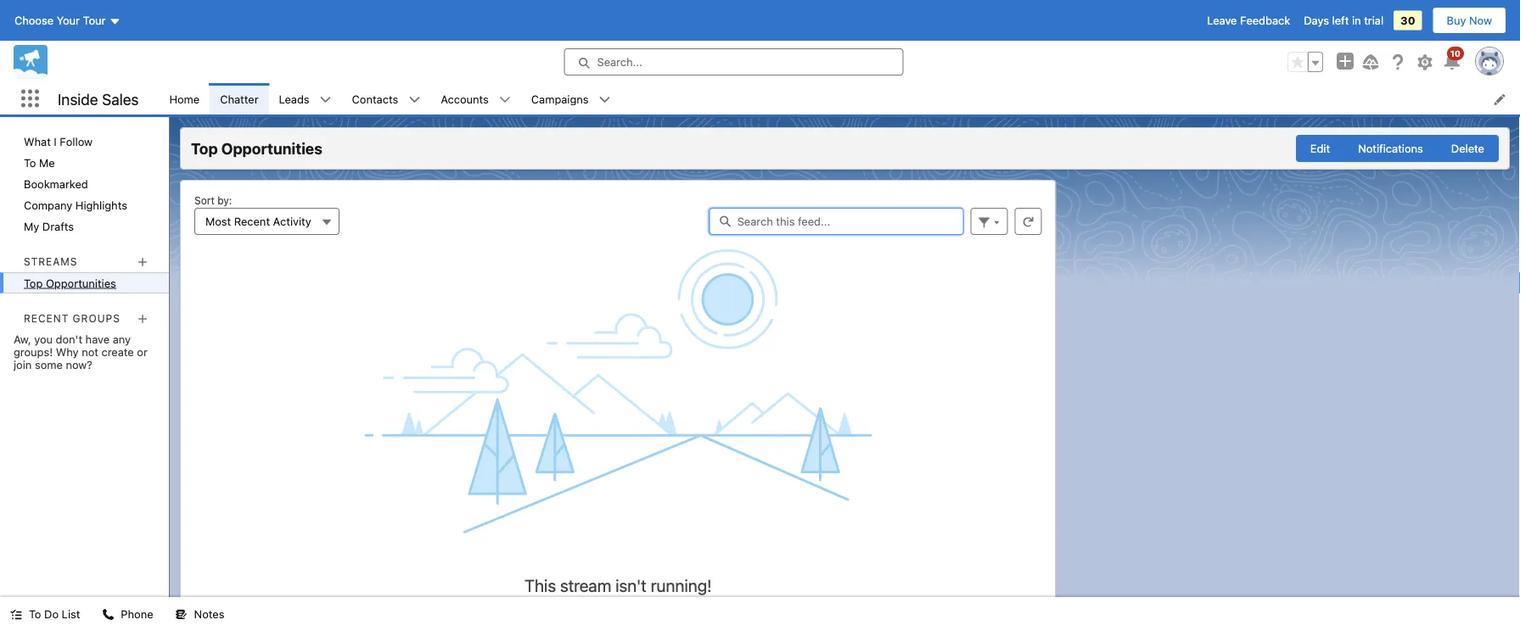 Task type: describe. For each thing, give the bounding box(es) containing it.
accounts
[[441, 93, 489, 105]]

activity
[[273, 215, 311, 228]]

top opportunities link
[[0, 273, 169, 294]]

leads
[[279, 93, 310, 105]]

now
[[1470, 14, 1493, 27]]

create
[[101, 346, 134, 358]]

choose
[[14, 14, 54, 27]]

days
[[1304, 14, 1330, 27]]

text default image for accounts
[[499, 94, 511, 106]]

campaigns list item
[[521, 83, 621, 115]]

running!
[[651, 576, 712, 596]]

you
[[34, 333, 53, 346]]

buy now button
[[1433, 7, 1507, 34]]

sort by:
[[194, 194, 232, 206]]

phone
[[121, 608, 153, 621]]

buy now
[[1447, 14, 1493, 27]]

recent groups link
[[24, 313, 120, 324]]

campaigns link
[[521, 83, 599, 115]]

feedback
[[1241, 14, 1291, 27]]

search... button
[[564, 48, 904, 76]]

Search this feed... search field
[[710, 208, 964, 235]]

me
[[39, 156, 55, 169]]

have
[[85, 333, 110, 346]]

isn't
[[616, 576, 647, 596]]

list
[[62, 608, 80, 621]]

join
[[14, 358, 32, 371]]

1 vertical spatial recent
[[24, 313, 69, 324]]

leave feedback
[[1208, 14, 1291, 27]]

my drafts link
[[0, 216, 169, 237]]

now?
[[66, 358, 92, 371]]

accounts link
[[431, 83, 499, 115]]

sort
[[194, 194, 215, 206]]

most recent activity
[[205, 215, 311, 228]]

this stream isn't running! status
[[188, 535, 1049, 621]]

notes button
[[165, 598, 235, 632]]

left
[[1333, 14, 1350, 27]]

contacts link
[[342, 83, 409, 115]]

notes
[[194, 608, 225, 621]]

text default image inside notes button
[[175, 609, 187, 621]]

groups
[[73, 313, 120, 324]]

text default image inside campaigns list item
[[599, 94, 611, 106]]

stream
[[560, 576, 612, 596]]

edit button
[[1296, 135, 1345, 162]]

1 horizontal spatial opportunities
[[221, 139, 323, 158]]

contacts list item
[[342, 83, 431, 115]]

buy
[[1447, 14, 1467, 27]]

home link
[[159, 83, 210, 115]]

group containing edit
[[1296, 135, 1499, 162]]

search...
[[597, 56, 643, 68]]

top inside top opportunities link
[[24, 277, 43, 290]]

recent groups
[[24, 313, 120, 324]]

don't
[[56, 333, 82, 346]]

phone button
[[92, 598, 164, 632]]

some
[[35, 358, 63, 371]]

to inside 'button'
[[29, 608, 41, 621]]

i
[[54, 135, 57, 148]]

to inside 'what i follow to me bookmarked company highlights my drafts'
[[24, 156, 36, 169]]

in
[[1353, 14, 1362, 27]]

10 button
[[1443, 47, 1465, 72]]

leads link
[[269, 83, 320, 115]]

leave
[[1208, 14, 1238, 27]]

text default image for leads
[[320, 94, 332, 106]]

notifications
[[1359, 142, 1424, 155]]

tour
[[83, 14, 106, 27]]

leads list item
[[269, 83, 342, 115]]

why
[[56, 346, 79, 358]]



Task type: locate. For each thing, give the bounding box(es) containing it.
to left do
[[29, 608, 41, 621]]

opportunities up recent groups link
[[46, 277, 116, 290]]

why not create or join some now?
[[14, 346, 148, 371]]

text default image left notes
[[175, 609, 187, 621]]

text default image inside accounts list item
[[499, 94, 511, 106]]

0 vertical spatial opportunities
[[221, 139, 323, 158]]

text default image right accounts
[[499, 94, 511, 106]]

home
[[169, 93, 200, 105]]

1 horizontal spatial top opportunities
[[191, 139, 323, 158]]

top up sort
[[191, 139, 218, 158]]

edit
[[1311, 142, 1331, 155]]

top down streams
[[24, 277, 43, 290]]

0 vertical spatial recent
[[234, 215, 270, 228]]

1 vertical spatial text default image
[[10, 609, 22, 621]]

0 vertical spatial text default image
[[599, 94, 611, 106]]

highlights
[[75, 199, 127, 211]]

1 vertical spatial opportunities
[[46, 277, 116, 290]]

1 vertical spatial group
[[1296, 135, 1499, 162]]

text default image inside leads list item
[[320, 94, 332, 106]]

recent up you
[[24, 313, 69, 324]]

1 horizontal spatial recent
[[234, 215, 270, 228]]

your
[[57, 14, 80, 27]]

Sort by: button
[[194, 208, 339, 235]]

0 vertical spatial top opportunities
[[191, 139, 323, 158]]

0 vertical spatial top
[[191, 139, 218, 158]]

most
[[205, 215, 231, 228]]

0 vertical spatial to
[[24, 156, 36, 169]]

groups!
[[14, 346, 53, 358]]

days left in trial
[[1304, 14, 1384, 27]]

aw, you don't have any groups!
[[14, 333, 131, 358]]

top
[[191, 139, 218, 158], [24, 277, 43, 290]]

campaigns
[[531, 93, 589, 105]]

choose your tour button
[[14, 7, 122, 34]]

0 horizontal spatial top
[[24, 277, 43, 290]]

0 horizontal spatial text default image
[[10, 609, 22, 621]]

0 horizontal spatial recent
[[24, 313, 69, 324]]

drafts
[[42, 220, 74, 233]]

30
[[1401, 14, 1416, 27]]

text default image inside the phone button
[[102, 609, 114, 621]]

1 horizontal spatial top
[[191, 139, 218, 158]]

0 vertical spatial group
[[1288, 52, 1324, 72]]

delete
[[1452, 142, 1485, 155]]

by:
[[217, 194, 232, 206]]

to do list
[[29, 608, 80, 621]]

0 horizontal spatial opportunities
[[46, 277, 116, 290]]

leave feedback link
[[1208, 14, 1291, 27]]

this
[[525, 576, 556, 596]]

text default image right contacts
[[409, 94, 421, 106]]

follow
[[60, 135, 93, 148]]

to do list button
[[0, 598, 90, 632]]

streams link
[[24, 256, 78, 267]]

company highlights link
[[0, 194, 169, 216]]

text default image
[[599, 94, 611, 106], [10, 609, 22, 621]]

any
[[113, 333, 131, 346]]

delete button
[[1437, 135, 1499, 162]]

sales
[[102, 90, 139, 108]]

my
[[24, 220, 39, 233]]

1 horizontal spatial text default image
[[599, 94, 611, 106]]

1 vertical spatial to
[[29, 608, 41, 621]]

or
[[137, 346, 148, 358]]

not
[[82, 346, 98, 358]]

opportunities down 'leads'
[[221, 139, 323, 158]]

text default image down search...
[[599, 94, 611, 106]]

accounts list item
[[431, 83, 521, 115]]

text default image inside contacts list item
[[409, 94, 421, 106]]

choose your tour
[[14, 14, 106, 27]]

10
[[1451, 48, 1461, 58]]

this stream isn't running!
[[525, 576, 712, 596]]

to me link
[[0, 152, 169, 173]]

top opportunities down the streams link
[[24, 277, 116, 290]]

company
[[24, 199, 72, 211]]

text default image right 'leads'
[[320, 94, 332, 106]]

streams
[[24, 256, 78, 267]]

inside
[[58, 90, 98, 108]]

to
[[24, 156, 36, 169], [29, 608, 41, 621]]

recent inside button
[[234, 215, 270, 228]]

notifications button
[[1344, 135, 1438, 162]]

what
[[24, 135, 51, 148]]

1 vertical spatial top
[[24, 277, 43, 290]]

list containing home
[[159, 83, 1521, 115]]

top opportunities down chatter in the left of the page
[[191, 139, 323, 158]]

chatter link
[[210, 83, 269, 115]]

list
[[159, 83, 1521, 115]]

text default image inside to do list 'button'
[[10, 609, 22, 621]]

recent
[[234, 215, 270, 228], [24, 313, 69, 324]]

text default image for contacts
[[409, 94, 421, 106]]

bookmarked
[[24, 177, 88, 190]]

what i follow link
[[0, 131, 169, 152]]

to left me
[[24, 156, 36, 169]]

contacts
[[352, 93, 398, 105]]

do
[[44, 608, 59, 621]]

inside sales
[[58, 90, 139, 108]]

what i follow to me bookmarked company highlights my drafts
[[24, 135, 127, 233]]

aw,
[[14, 333, 31, 346]]

0 horizontal spatial top opportunities
[[24, 277, 116, 290]]

text default image left phone
[[102, 609, 114, 621]]

bookmarked link
[[0, 173, 169, 194]]

1 vertical spatial top opportunities
[[24, 277, 116, 290]]

group
[[1288, 52, 1324, 72], [1296, 135, 1499, 162]]

text default image
[[320, 94, 332, 106], [409, 94, 421, 106], [499, 94, 511, 106], [102, 609, 114, 621], [175, 609, 187, 621]]

recent right most
[[234, 215, 270, 228]]

text default image left do
[[10, 609, 22, 621]]

chatter
[[220, 93, 259, 105]]

trial
[[1365, 14, 1384, 27]]



Task type: vqa. For each thing, say whether or not it's contained in the screenshot.
The Sorted in the My Opportunities 2+ items, sorted by Opportunity Name
no



